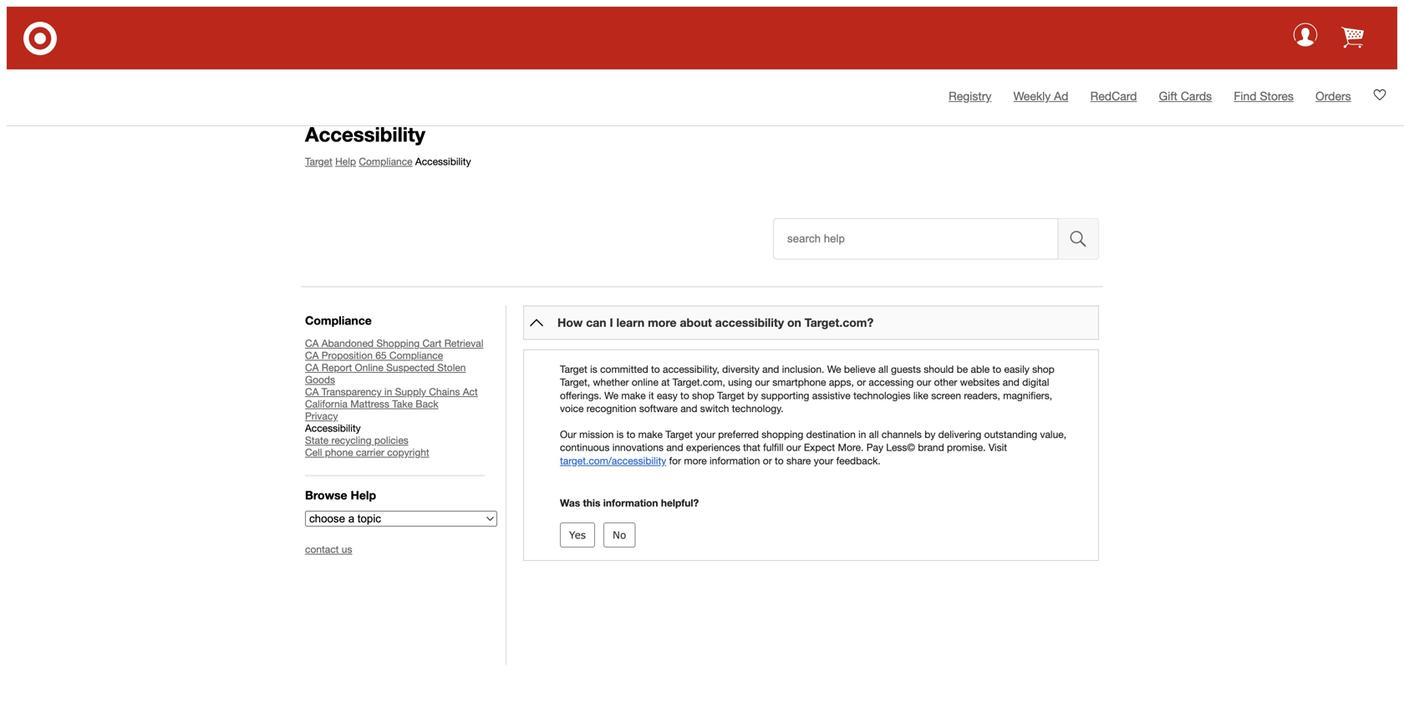 Task type: locate. For each thing, give the bounding box(es) containing it.
accessibility
[[715, 316, 784, 329]]

abandoned
[[322, 338, 374, 349]]

accessibility up the help link
[[305, 122, 425, 146]]

1 vertical spatial in
[[859, 429, 867, 440]]

weekly
[[1014, 89, 1051, 103]]

more right for
[[684, 455, 707, 466]]

target.com home image
[[23, 22, 57, 55]]

supply
[[395, 386, 426, 398]]

1 vertical spatial accessibility
[[415, 156, 471, 167]]

1 vertical spatial all
[[869, 429, 879, 440]]

make inside target is committed to accessibility, diversity and inclusion. we believe all guests should be able to easily shop target, whether online at target.com, using our smartphone apps, or accessing our other websites and digital offerings. we make it easy to shop target by supporting assistive technologies like screen readers, magnifiers, voice recognition software and switch technology.
[[622, 389, 646, 401]]

0 horizontal spatial in
[[385, 386, 392, 398]]

target help compliance accessibility
[[305, 156, 471, 167]]

to up innovations at the left
[[627, 429, 636, 440]]

or down fulfill
[[763, 455, 772, 466]]

in down ca report online suspected stolen goods link
[[385, 386, 392, 398]]

or
[[857, 376, 866, 388], [763, 455, 772, 466]]

more right learn
[[648, 316, 677, 329]]

your down expect
[[814, 455, 834, 466]]

0 vertical spatial or
[[857, 376, 866, 388]]

how
[[558, 316, 583, 329]]

1 vertical spatial by
[[925, 429, 936, 440]]

None submit
[[560, 523, 595, 548], [604, 523, 636, 548], [560, 523, 595, 548], [604, 523, 636, 548]]

is up innovations at the left
[[617, 429, 624, 440]]

all
[[879, 363, 889, 375], [869, 429, 879, 440]]

accessibility,
[[663, 363, 720, 375]]

information inside 'our mission is to make target your preferred shopping destination in all channels by delivering outstanding value, continuous innovations and experiences that fulfill our expect more. pay less© brand promise. visit target.com/accessibility for more information or to share your feedback.'
[[710, 455, 760, 466]]

1 ca from the top
[[305, 338, 319, 349]]

1 vertical spatial or
[[763, 455, 772, 466]]

compliance up suspected
[[390, 350, 443, 361]]

our
[[755, 376, 770, 388], [917, 376, 932, 388], [787, 442, 801, 453]]

and up 'supporting'
[[763, 363, 780, 375]]

help inside navigation
[[351, 488, 376, 502]]

destination
[[807, 429, 856, 440]]

0 vertical spatial more
[[648, 316, 677, 329]]

0 vertical spatial all
[[879, 363, 889, 375]]

1 horizontal spatial or
[[857, 376, 866, 388]]

how can i learn more about accessibility on target.com?
[[558, 316, 874, 329]]

our mission is to make target your preferred shopping destination in all channels by delivering outstanding value, continuous innovations and experiences that fulfill our expect more. pay less© brand promise. visit target.com/accessibility for more information or to share your feedback.
[[560, 429, 1067, 466]]

your
[[696, 429, 716, 440], [814, 455, 834, 466]]

california mattress take back link
[[305, 398, 439, 410]]

preferred
[[718, 429, 759, 440]]

fulfill
[[764, 442, 784, 453]]

diversity
[[723, 363, 760, 375]]

our up like at the bottom right
[[917, 376, 932, 388]]

learn
[[617, 316, 645, 329]]

target down using
[[717, 389, 745, 401]]

should
[[924, 363, 954, 375]]

apps,
[[829, 376, 854, 388]]

help right target link
[[335, 156, 356, 167]]

our right using
[[755, 376, 770, 388]]

all up pay
[[869, 429, 879, 440]]

that
[[743, 442, 761, 453]]

cart
[[423, 338, 442, 349]]

cell phone carrier copyright link
[[305, 447, 429, 458]]

help right the browse
[[351, 488, 376, 502]]

information right the this
[[603, 497, 658, 509]]

in up more.
[[859, 429, 867, 440]]

value,
[[1041, 429, 1067, 440]]

about
[[680, 316, 712, 329]]

other
[[934, 376, 958, 388]]

0 horizontal spatial information
[[603, 497, 658, 509]]

by inside target is committed to accessibility, diversity and inclusion. we believe all guests should be able to easily shop target, whether online at target.com, using our smartphone apps, or accessing our other websites and digital offerings. we make it easy to shop target by supporting assistive technologies like screen readers, magnifiers, voice recognition software and switch technology.
[[748, 389, 759, 401]]

chains
[[429, 386, 460, 398]]

copyright
[[387, 447, 429, 458]]

and
[[763, 363, 780, 375], [1003, 376, 1020, 388], [681, 403, 698, 414], [667, 442, 684, 453]]

1 horizontal spatial our
[[787, 442, 801, 453]]

icon image
[[1294, 23, 1318, 47]]

stores
[[1260, 89, 1294, 103]]

search help text field
[[773, 218, 1059, 260]]

feedback.
[[837, 455, 881, 466]]

0 vertical spatial by
[[748, 389, 759, 401]]

california
[[305, 398, 348, 410]]

accessibility down privacy link
[[305, 422, 361, 434]]

contact us link
[[305, 544, 352, 555]]

target,
[[560, 376, 590, 388]]

1 vertical spatial more
[[684, 455, 707, 466]]

1 horizontal spatial shop
[[1033, 363, 1055, 375]]

shopping
[[377, 338, 420, 349]]

1 vertical spatial is
[[617, 429, 624, 440]]

2 vertical spatial accessibility
[[305, 422, 361, 434]]

1 horizontal spatial in
[[859, 429, 867, 440]]

1 vertical spatial help
[[351, 488, 376, 502]]

information
[[710, 455, 760, 466], [603, 497, 658, 509]]

my target.com shopping cart image
[[1342, 26, 1365, 48]]

information down that
[[710, 455, 760, 466]]

1 horizontal spatial information
[[710, 455, 760, 466]]

like
[[914, 389, 929, 401]]

0 horizontal spatial by
[[748, 389, 759, 401]]

and left switch
[[681, 403, 698, 414]]

state
[[305, 435, 329, 446]]

shop
[[1033, 363, 1055, 375], [692, 389, 715, 401]]

all inside target is committed to accessibility, diversity and inclusion. we believe all guests should be able to easily shop target, whether online at target.com, using our smartphone apps, or accessing our other websites and digital offerings. we make it easy to shop target by supporting assistive technologies like screen readers, magnifiers, voice recognition software and switch technology.
[[879, 363, 889, 375]]

shop up "digital"
[[1033, 363, 1055, 375]]

by up "technology."
[[748, 389, 759, 401]]

cards
[[1181, 89, 1212, 103]]

help for browse
[[351, 488, 376, 502]]

target
[[305, 156, 333, 167], [560, 363, 588, 375], [717, 389, 745, 401], [666, 429, 693, 440]]

1 horizontal spatial more
[[684, 455, 707, 466]]

navigation
[[305, 314, 497, 648]]

make up innovations at the left
[[638, 429, 663, 440]]

ca abandoned shopping cart retrieval ca proposition 65 compliance ca report online suspected stolen goods ca transparency in supply chains act california mattress take back privacy accessibility state recycling policies cell phone carrier copyright
[[305, 338, 484, 458]]

readers,
[[964, 389, 1001, 401]]

less©
[[887, 442, 916, 453]]

0 horizontal spatial more
[[648, 316, 677, 329]]

committed
[[600, 363, 649, 375]]

our up share
[[787, 442, 801, 453]]

can
[[586, 316, 607, 329]]

target up for
[[666, 429, 693, 440]]

make
[[622, 389, 646, 401], [638, 429, 663, 440]]

ad
[[1054, 89, 1069, 103]]

this
[[583, 497, 601, 509]]

helpful?
[[661, 497, 699, 509]]

shop down target.com,
[[692, 389, 715, 401]]

2 vertical spatial compliance
[[390, 350, 443, 361]]

all inside 'our mission is to make target your preferred shopping destination in all channels by delivering outstanding value, continuous innovations and experiences that fulfill our expect more. pay less© brand promise. visit target.com/accessibility for more information or to share your feedback.'
[[869, 429, 879, 440]]

in inside 'our mission is to make target your preferred shopping destination in all channels by delivering outstanding value, continuous innovations and experiences that fulfill our expect more. pay less© brand promise. visit target.com/accessibility for more information or to share your feedback.'
[[859, 429, 867, 440]]

find stores
[[1234, 89, 1294, 103]]

is inside target is committed to accessibility, diversity and inclusion. we believe all guests should be able to easily shop target, whether online at target.com, using our smartphone apps, or accessing our other websites and digital offerings. we make it easy to shop target by supporting assistive technologies like screen readers, magnifiers, voice recognition software and switch technology.
[[590, 363, 598, 375]]

1 vertical spatial shop
[[692, 389, 715, 401]]

accessibility inside ca abandoned shopping cart retrieval ca proposition 65 compliance ca report online suspected stolen goods ca transparency in supply chains act california mattress take back privacy accessibility state recycling policies cell phone carrier copyright
[[305, 422, 361, 434]]

compliance up abandoned
[[305, 314, 372, 327]]

navigation containing compliance
[[305, 314, 497, 648]]

be
[[957, 363, 968, 375]]

phone
[[325, 447, 353, 458]]

by up brand
[[925, 429, 936, 440]]

expect
[[804, 442, 835, 453]]

and up for
[[667, 442, 684, 453]]

1 horizontal spatial by
[[925, 429, 936, 440]]

0 horizontal spatial shop
[[692, 389, 715, 401]]

1 vertical spatial compliance
[[305, 314, 372, 327]]

make down online
[[622, 389, 646, 401]]

able
[[971, 363, 990, 375]]

suspected
[[386, 362, 435, 374]]

0 horizontal spatial your
[[696, 429, 716, 440]]

orders link
[[1316, 89, 1352, 103]]

more inside tab
[[648, 316, 677, 329]]

2 horizontal spatial our
[[917, 376, 932, 388]]

or inside target is committed to accessibility, diversity and inclusion. we believe all guests should be able to easily shop target, whether online at target.com, using our smartphone apps, or accessing our other websites and digital offerings. we make it easy to shop target by supporting assistive technologies like screen readers, magnifiers, voice recognition software and switch technology.
[[857, 376, 866, 388]]

policies
[[374, 435, 409, 446]]

0 vertical spatial help
[[335, 156, 356, 167]]

1 horizontal spatial is
[[617, 429, 624, 440]]

1 vertical spatial your
[[814, 455, 834, 466]]

1 vertical spatial make
[[638, 429, 663, 440]]

assistive
[[812, 389, 851, 401]]

is inside 'our mission is to make target your preferred shopping destination in all channels by delivering outstanding value, continuous innovations and experiences that fulfill our expect more. pay less© brand promise. visit target.com/accessibility for more information or to share your feedback.'
[[617, 429, 624, 440]]

by inside 'our mission is to make target your preferred shopping destination in all channels by delivering outstanding value, continuous innovations and experiences that fulfill our expect more. pay less© brand promise. visit target.com/accessibility for more information or to share your feedback.'
[[925, 429, 936, 440]]

share
[[787, 455, 811, 466]]

your up experiences
[[696, 429, 716, 440]]

recognition
[[587, 403, 637, 414]]

was
[[560, 497, 580, 509]]

report
[[322, 362, 352, 374]]

whether
[[593, 376, 629, 388]]

all up accessing
[[879, 363, 889, 375]]

0 horizontal spatial or
[[763, 455, 772, 466]]

0 horizontal spatial is
[[590, 363, 598, 375]]

to up online
[[651, 363, 660, 375]]

our inside 'our mission is to make target your preferred shopping destination in all channels by delivering outstanding value, continuous innovations and experiences that fulfill our expect more. pay less© brand promise. visit target.com/accessibility for more information or to share your feedback.'
[[787, 442, 801, 453]]

0 vertical spatial information
[[710, 455, 760, 466]]

help link
[[335, 156, 356, 167]]

or down believe
[[857, 376, 866, 388]]

0 vertical spatial compliance
[[359, 156, 413, 167]]

pay
[[867, 442, 884, 453]]

2 ca from the top
[[305, 350, 319, 361]]

0 vertical spatial make
[[622, 389, 646, 401]]

0 vertical spatial is
[[590, 363, 598, 375]]

0 vertical spatial in
[[385, 386, 392, 398]]

None image field
[[1059, 218, 1099, 260]]

online
[[355, 362, 384, 374]]

state recycling policies link
[[305, 435, 409, 446]]

ca
[[305, 338, 319, 349], [305, 350, 319, 361], [305, 362, 319, 374], [305, 386, 319, 398]]

is up "whether"
[[590, 363, 598, 375]]

to down fulfill
[[775, 455, 784, 466]]

is
[[590, 363, 598, 375], [617, 429, 624, 440]]

i
[[610, 316, 613, 329]]

how can i learn more about accessibility on target.com? tab
[[523, 306, 1099, 340]]

compliance right the help link
[[359, 156, 413, 167]]

1 vertical spatial information
[[603, 497, 658, 509]]

recycling
[[332, 435, 372, 446]]

accessibility right the compliance "link"
[[415, 156, 471, 167]]

promise.
[[947, 442, 986, 453]]

by
[[748, 389, 759, 401], [925, 429, 936, 440]]



Task type: vqa. For each thing, say whether or not it's contained in the screenshot.
Select Children Book Titles by Make Believe Ideas
no



Task type: describe. For each thing, give the bounding box(es) containing it.
supporting
[[761, 389, 810, 401]]

technology.
[[732, 403, 784, 414]]

and inside 'our mission is to make target your preferred shopping destination in all channels by delivering outstanding value, continuous innovations and experiences that fulfill our expect more. pay less© brand promise. visit target.com/accessibility for more information or to share your feedback.'
[[667, 442, 684, 453]]

our
[[560, 429, 577, 440]]

brand
[[918, 442, 945, 453]]

registry
[[949, 89, 992, 103]]

believe
[[844, 363, 876, 375]]

help for target
[[335, 156, 356, 167]]

compliance inside ca abandoned shopping cart retrieval ca proposition 65 compliance ca report online suspected stolen goods ca transparency in supply chains act california mattress take back privacy accessibility state recycling policies cell phone carrier copyright
[[390, 350, 443, 361]]

target is committed to accessibility, diversity and inclusion. we believe all guests should be able to easily shop target, whether online at target.com, using our smartphone apps, or accessing our other websites and digital offerings. we make it easy to shop target by supporting assistive technologies like screen readers, magnifiers, voice recognition software and switch technology.
[[560, 363, 1055, 414]]

more inside 'our mission is to make target your preferred shopping destination in all channels by delivering outstanding value, continuous innovations and experiences that fulfill our expect more. pay less© brand promise. visit target.com/accessibility for more information or to share your feedback.'
[[684, 455, 707, 466]]

4 ca from the top
[[305, 386, 319, 398]]

delivering
[[939, 429, 982, 440]]

us
[[342, 544, 352, 555]]

65
[[376, 350, 387, 361]]

browse help
[[305, 488, 376, 502]]

switch
[[700, 403, 729, 414]]

we
[[828, 363, 842, 375]]

orders
[[1316, 89, 1352, 103]]

0 vertical spatial your
[[696, 429, 716, 440]]

using
[[728, 376, 753, 388]]

mission
[[580, 429, 614, 440]]

target up target,
[[560, 363, 588, 375]]

0 vertical spatial shop
[[1033, 363, 1055, 375]]

or inside 'our mission is to make target your preferred shopping destination in all channels by delivering outstanding value, continuous innovations and experiences that fulfill our expect more. pay less© brand promise. visit target.com/accessibility for more information or to share your feedback.'
[[763, 455, 772, 466]]

innovations
[[613, 442, 664, 453]]

target inside 'our mission is to make target your preferred shopping destination in all channels by delivering outstanding value, continuous innovations and experiences that fulfill our expect more. pay less© brand promise. visit target.com/accessibility for more information or to share your feedback.'
[[666, 429, 693, 440]]

experiences
[[686, 442, 741, 453]]

target.com,
[[673, 376, 726, 388]]

make inside 'our mission is to make target your preferred shopping destination in all channels by delivering outstanding value, continuous innovations and experiences that fulfill our expect more. pay less© brand promise. visit target.com/accessibility for more information or to share your feedback.'
[[638, 429, 663, 440]]

was this information helpful?
[[560, 497, 699, 509]]

and down easily
[[1003, 376, 1020, 388]]

compliance link
[[359, 156, 413, 167]]

privacy
[[305, 410, 338, 422]]

voice
[[560, 403, 584, 414]]

shopping
[[762, 429, 804, 440]]

on
[[788, 316, 802, 329]]

accessing
[[869, 376, 914, 388]]

to right able
[[993, 363, 1002, 375]]

redcard link
[[1091, 89, 1137, 103]]

3 ca from the top
[[305, 362, 319, 374]]

to right easy
[[681, 389, 690, 401]]

easy
[[657, 389, 678, 401]]

0 horizontal spatial our
[[755, 376, 770, 388]]

inclusion.
[[782, 363, 825, 375]]

favorites image
[[1374, 88, 1387, 101]]

retrieval
[[445, 338, 484, 349]]

digital
[[1023, 376, 1050, 388]]

stolen
[[437, 362, 466, 374]]

how can i learn more about accessibility on target.com? link
[[558, 316, 874, 329]]

1 horizontal spatial your
[[814, 455, 834, 466]]

weekly ad link
[[1014, 89, 1069, 103]]

privacy link
[[305, 410, 338, 422]]

outstanding
[[985, 429, 1038, 440]]

websites
[[960, 376, 1000, 388]]

browse
[[305, 488, 347, 502]]

gift cards link
[[1159, 89, 1212, 103]]

smartphone
[[773, 376, 826, 388]]

ca transparency in supply chains act link
[[305, 386, 478, 398]]

proposition
[[322, 350, 373, 361]]

in inside ca abandoned shopping cart retrieval ca proposition 65 compliance ca report online suspected stolen goods ca transparency in supply chains act california mattress take back privacy accessibility state recycling policies cell phone carrier copyright
[[385, 386, 392, 398]]

transparency
[[322, 386, 382, 398]]

target link
[[305, 156, 333, 167]]

guests
[[891, 363, 921, 375]]

ca abandoned shopping cart retrieval link
[[305, 338, 484, 349]]

act
[[463, 386, 478, 398]]

target left the help link
[[305, 156, 333, 167]]

online
[[632, 376, 659, 388]]

target.com/accessibility
[[560, 455, 667, 466]]

0 vertical spatial accessibility
[[305, 122, 425, 146]]

goods
[[305, 374, 335, 386]]

screen
[[932, 389, 962, 401]]

ca proposition 65 compliance link
[[305, 350, 443, 361]]

back
[[416, 398, 439, 410]]

more.
[[838, 442, 864, 453]]

contact
[[305, 544, 339, 555]]

redcard
[[1091, 89, 1137, 103]]

software
[[640, 403, 678, 414]]

contact us
[[305, 544, 352, 555]]

gift cards
[[1159, 89, 1212, 103]]

visit
[[989, 442, 1008, 453]]

offerings. we
[[560, 389, 619, 401]]

carrier
[[356, 447, 385, 458]]

cell
[[305, 447, 322, 458]]

target.com?
[[805, 316, 874, 329]]

circle arrow s image
[[530, 316, 543, 329]]

technologies
[[854, 389, 911, 401]]



